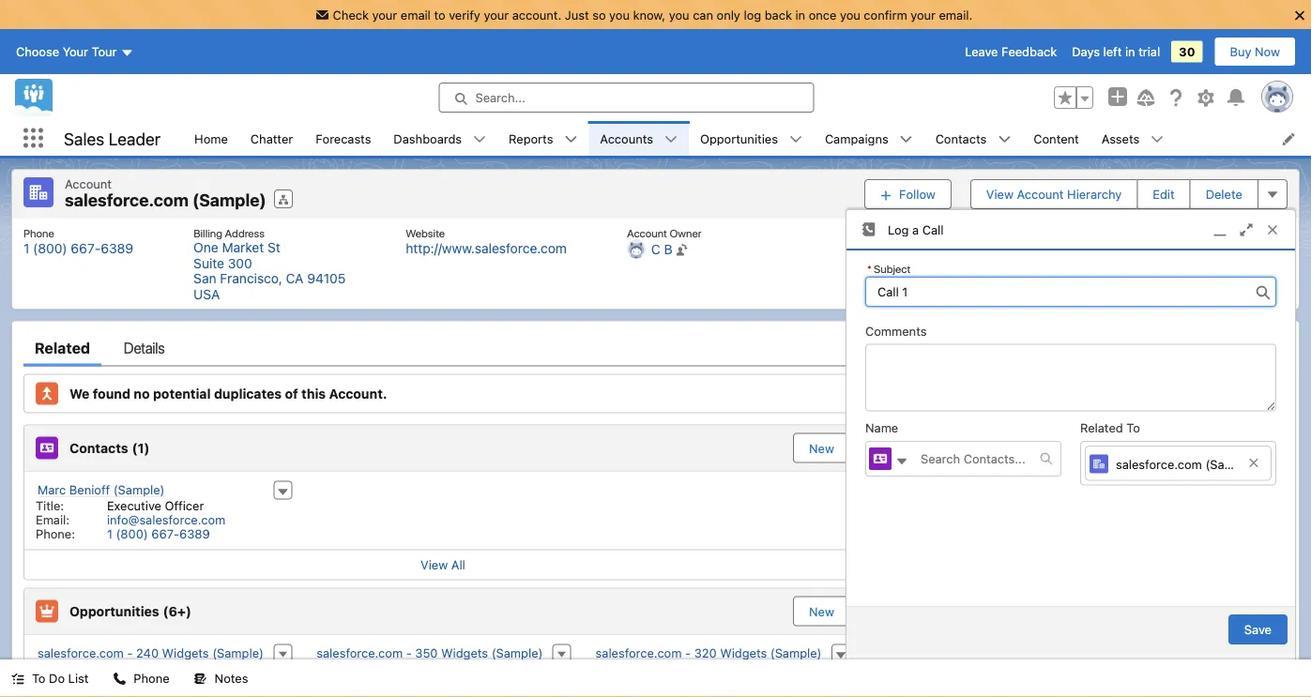 Task type: locate. For each thing, give the bounding box(es) containing it.
1 horizontal spatial widgets
[[441, 646, 488, 661]]

your left email.
[[911, 8, 936, 22]]

text default image inside dashboards list item
[[473, 133, 487, 146]]

1 amount: from the left
[[36, 677, 84, 691]]

1 vertical spatial chatter
[[999, 339, 1045, 357]]

negotiation
[[107, 662, 173, 677]]

text default image right assets
[[1151, 133, 1165, 146]]

1 vertical spatial view
[[1242, 450, 1270, 464]]

2 new button from the top
[[793, 597, 851, 627]]

text default image down filters: on the bottom right
[[1040, 453, 1054, 466]]

0 horizontal spatial stage:
[[36, 662, 72, 677]]

0 horizontal spatial to
[[32, 672, 46, 686]]

text default image inside campaigns list item
[[900, 133, 913, 146]]

http://www.salesforce.com link
[[406, 241, 567, 256]]

october  •  2023
[[929, 655, 1022, 670]]

owner
[[670, 226, 702, 239]]

accounts list item
[[589, 121, 689, 156]]

0 vertical spatial new button
[[793, 433, 851, 463]]

1 horizontal spatial 1
[[107, 527, 113, 541]]

account left hierarchy
[[1017, 187, 1064, 201]]

0 horizontal spatial your
[[372, 8, 397, 22]]

1 vertical spatial 1 (800) 667-6389 link
[[107, 527, 210, 541]]

contacts image
[[36, 437, 58, 460]]

2 widgets from the left
[[441, 646, 488, 661]]

1 horizontal spatial opportunities
[[700, 131, 778, 146]]

(sample) inside salesforce.com - 320 widgets (sample) 'link'
[[771, 646, 822, 661]]

widgets
[[162, 646, 209, 661], [441, 646, 488, 661], [720, 646, 767, 661]]

salesforce.com - 350 widgets (sample)
[[317, 646, 543, 661]]

salesforce.com - 240 widgets (sample)
[[38, 646, 264, 661]]

all right expand
[[1214, 450, 1228, 464]]

c b link
[[652, 242, 673, 258]]

1 vertical spatial to
[[32, 672, 46, 686]]

phone inside phone button
[[134, 672, 170, 686]]

subject
[[874, 262, 911, 275]]

6389 left one
[[101, 241, 134, 256]]

info@salesforce.com phone:
[[36, 513, 226, 541]]

view down types
[[1242, 450, 1270, 464]]

assets list item
[[1091, 121, 1176, 156]]

text default image inside contacts list item
[[998, 133, 1012, 146]]

opportunities inside related tab panel
[[69, 604, 159, 620]]

phone inside phone 1 (800) 667-6389
[[23, 226, 54, 239]]

0 horizontal spatial you
[[610, 8, 630, 22]]

2 horizontal spatial account
[[1017, 187, 1064, 201]]

1 vertical spatial related
[[1081, 421, 1124, 435]]

0 horizontal spatial phone
[[23, 226, 54, 239]]

(800) inside marc benioff (sample) element
[[116, 527, 148, 541]]

1 horizontal spatial 6389
[[179, 527, 210, 541]]

1 horizontal spatial in
[[1126, 45, 1136, 59]]

$35,000.00
[[386, 677, 452, 691]]

2 vertical spatial view
[[421, 558, 448, 572]]

salesforce.com (sample) down the activities
[[1116, 457, 1257, 472]]

667- inside marc benioff (sample) element
[[151, 527, 179, 541]]

1 stage: from the left
[[36, 662, 72, 677]]

chatter link up filters: on the bottom right
[[999, 329, 1045, 367]]

320
[[695, 646, 717, 661]]

edit button
[[1137, 179, 1191, 209]]

widgets up analysis
[[720, 646, 767, 661]]

confirm
[[864, 8, 908, 22]]

1 new button from the top
[[793, 433, 851, 463]]

all right time in the right bottom of the page
[[1117, 416, 1131, 430]]

1 vertical spatial (800)
[[116, 527, 148, 541]]

text default image left the campaigns link
[[790, 133, 803, 146]]

3 widgets from the left
[[720, 646, 767, 661]]

0 horizontal spatial widgets
[[162, 646, 209, 661]]

view up salesforce.com - 350 widgets (sample)
[[421, 558, 448, 572]]

1 horizontal spatial account
[[627, 226, 667, 239]]

0 vertical spatial (800)
[[33, 241, 67, 256]]

chatter link for activity link
[[999, 329, 1045, 367]]

text default image
[[790, 133, 803, 146], [1151, 133, 1165, 146], [1040, 453, 1054, 466], [896, 456, 909, 469], [11, 673, 24, 686]]

title:
[[36, 499, 64, 513]]

2 horizontal spatial amount:
[[594, 677, 642, 691]]

0 vertical spatial 1
[[23, 241, 29, 256]]

667-
[[71, 241, 101, 256], [151, 527, 179, 541]]

view inside related tab panel
[[421, 558, 448, 572]]

0 vertical spatial list
[[183, 121, 1312, 156]]

account inside button
[[1017, 187, 1064, 201]]

stage: for salesforce.com - 350 widgets (sample)
[[315, 662, 351, 677]]

one
[[194, 240, 219, 255]]

view down contacts list item
[[987, 187, 1014, 201]]

(sample) up executive
[[113, 483, 165, 497]]

1 horizontal spatial view all
[[1242, 450, 1287, 464]]

(sample) inside salesforce.com - 240 widgets (sample) link
[[212, 646, 264, 661]]

1 vertical spatial opportunities
[[69, 604, 159, 620]]

details link
[[124, 329, 165, 367]]

1 vertical spatial list
[[12, 218, 1299, 309]]

view account hierarchy
[[987, 187, 1122, 201]]

view all inside related tab panel
[[421, 558, 466, 572]]

widgets for negotiation amount:
[[162, 646, 209, 661]]

1 vertical spatial phone
[[134, 672, 170, 686]]

1 vertical spatial view all
[[421, 558, 466, 572]]

0 horizontal spatial view all
[[421, 558, 466, 572]]

6389 inside marc benioff (sample) element
[[179, 527, 210, 541]]

chatter link right home
[[239, 121, 304, 156]]

0 horizontal spatial 1
[[23, 241, 29, 256]]

1 horizontal spatial contacts
[[936, 131, 987, 146]]

• left 2023
[[981, 655, 987, 670]]

0 horizontal spatial account
[[65, 177, 112, 191]]

in right left
[[1126, 45, 1136, 59]]

leave feedback link
[[966, 45, 1058, 59]]

1 horizontal spatial stage:
[[315, 662, 351, 677]]

(sample) right "350"
[[492, 646, 543, 661]]

1 - from the left
[[127, 646, 133, 661]]

analysis
[[705, 662, 752, 677]]

0 vertical spatial chatter link
[[239, 121, 304, 156]]

1 horizontal spatial (800)
[[116, 527, 148, 541]]

2 - from the left
[[406, 646, 412, 661]]

*
[[868, 262, 872, 275]]

view all link up salesforce.com - 350 widgets (sample)
[[24, 550, 862, 580]]

1 vertical spatial new button
[[793, 597, 851, 627]]

salesforce.com
[[65, 190, 189, 210], [1116, 457, 1203, 472], [38, 646, 124, 661], [317, 646, 403, 661], [596, 646, 682, 661]]

accounts link
[[589, 121, 665, 156]]

0 vertical spatial contacts
[[936, 131, 987, 146]]

leader
[[109, 128, 161, 149]]

stage: inside the salesforce.com - 350 widgets (sample) element
[[315, 662, 351, 677]]

(sample) up address
[[193, 190, 267, 210]]

text default image for accounts
[[665, 133, 678, 146]]

view all up salesforce.com - 350 widgets (sample)
[[421, 558, 466, 572]]

this month
[[1211, 655, 1279, 670]]

salesforce.com (sample)
[[65, 190, 267, 210], [1116, 457, 1257, 472]]

chatter right home link
[[251, 131, 293, 146]]

1 horizontal spatial 667-
[[151, 527, 179, 541]]

0 horizontal spatial 667-
[[71, 241, 101, 256]]

2 horizontal spatial widgets
[[720, 646, 767, 661]]

1 you from the left
[[610, 8, 630, 22]]

1 vertical spatial contacts
[[69, 441, 128, 456]]

we found no potential duplicates of this account.
[[69, 386, 387, 402]]

potential
[[153, 386, 211, 402]]

text default image inside accounts list item
[[665, 133, 678, 146]]

0 vertical spatial opportunities
[[700, 131, 778, 146]]

- inside 'link'
[[685, 646, 691, 661]]

2 horizontal spatial you
[[840, 8, 861, 22]]

(sample) inside marc benioff (sample) "link"
[[113, 483, 165, 497]]

left
[[1104, 45, 1122, 59]]

0 horizontal spatial salesforce.com (sample)
[[65, 190, 267, 210]]

contacts inside list item
[[936, 131, 987, 146]]

suite
[[194, 255, 224, 271]]

2023
[[990, 655, 1022, 670]]

your right verify
[[484, 8, 509, 22]]

None text field
[[866, 277, 1277, 307]]

0 horizontal spatial tab list
[[23, 329, 863, 367]]

3 - from the left
[[685, 646, 691, 661]]

1 horizontal spatial related
[[1081, 421, 1124, 435]]

salesforce.com inside 'link'
[[596, 646, 682, 661]]

opportunities
[[700, 131, 778, 146], [69, 604, 159, 620]]

widgets up won on the bottom left of page
[[441, 646, 488, 661]]

view account hierarchy button
[[971, 179, 1138, 209]]

task image
[[917, 689, 940, 698]]

1 vertical spatial 6389
[[179, 527, 210, 541]]

your left email
[[372, 8, 397, 22]]

2 horizontal spatial -
[[685, 646, 691, 661]]

amount: inside the negotiation amount:
[[36, 677, 84, 691]]

0 vertical spatial in
[[796, 8, 806, 22]]

tab list
[[23, 329, 863, 367], [899, 329, 1288, 367]]

0 vertical spatial phone
[[23, 226, 54, 239]]

phone for phone
[[134, 672, 170, 686]]

chatter link
[[239, 121, 304, 156], [999, 329, 1045, 367]]

1 horizontal spatial chatter link
[[999, 329, 1045, 367]]

(800) inside phone 1 (800) 667-6389
[[33, 241, 67, 256]]

c b
[[652, 242, 673, 257]]

0 vertical spatial related
[[35, 339, 90, 357]]

1 horizontal spatial -
[[406, 646, 412, 661]]

1 vertical spatial new
[[809, 605, 835, 619]]

once
[[809, 8, 837, 22]]

salesforce.com (sample) up billing
[[65, 190, 267, 210]]

1 inside phone 1 (800) 667-6389
[[23, 241, 29, 256]]

0 horizontal spatial 6389
[[101, 241, 134, 256]]

tab list containing related
[[23, 329, 863, 367]]

3 you from the left
[[840, 8, 861, 22]]

1 vertical spatial 1
[[107, 527, 113, 541]]

phone for phone 1 (800) 667-6389
[[23, 226, 54, 239]]

0 horizontal spatial opportunities
[[69, 604, 159, 620]]

all up salesforce.com - 350 widgets (sample)
[[451, 558, 466, 572]]

account up c
[[627, 226, 667, 239]]

• left expand
[[1159, 450, 1164, 464]]

opportunities for opportunities (6+)
[[69, 604, 159, 620]]

0 horizontal spatial chatter link
[[239, 121, 304, 156]]

only
[[717, 8, 741, 22]]

opportunities link
[[689, 121, 790, 156]]

related up we
[[35, 339, 90, 357]]

text default image left do
[[11, 673, 24, 686]]

0 vertical spatial view
[[987, 187, 1014, 201]]

related inside log a call dialog
[[1081, 421, 1124, 435]]

1 vertical spatial 667-
[[151, 527, 179, 541]]

filters: all time • all activities • all types
[[1021, 416, 1247, 430]]

0 horizontal spatial contacts
[[69, 441, 128, 456]]

reports
[[509, 131, 553, 146]]

0 vertical spatial 6389
[[101, 241, 134, 256]]

300
[[228, 255, 252, 271]]

- left 240
[[127, 646, 133, 661]]

•
[[1108, 416, 1114, 430], [1189, 416, 1195, 430], [1159, 450, 1164, 464], [981, 655, 987, 670]]

amount: inside closed won amount:
[[315, 677, 363, 691]]

2 horizontal spatial your
[[911, 8, 936, 22]]

view
[[987, 187, 1014, 201], [1242, 450, 1270, 464], [421, 558, 448, 572]]

list containing one market st
[[12, 218, 1299, 309]]

account for account owner
[[627, 226, 667, 239]]

2 amount: from the left
[[315, 677, 363, 691]]

(sample) up notes
[[212, 646, 264, 661]]

dashboards link
[[383, 121, 473, 156]]

buy now
[[1231, 45, 1281, 59]]

1 horizontal spatial view all link
[[1241, 442, 1288, 472]]

group
[[1054, 86, 1094, 109]]

0 horizontal spatial view all link
[[24, 550, 862, 580]]

you right once at the right of page
[[840, 8, 861, 22]]

executive officer email:
[[36, 499, 204, 527]]

check your email to verify your account. just so you know, you can only log back in once you confirm your email.
[[333, 8, 973, 22]]

1 horizontal spatial amount:
[[315, 677, 363, 691]]

amount: inside needs analysis amount:
[[594, 677, 642, 691]]

contacts inside related tab panel
[[69, 441, 128, 456]]

contacts image
[[870, 448, 892, 471]]

all left types
[[1198, 416, 1212, 430]]

stage: for salesforce.com - 240 widgets (sample)
[[36, 662, 72, 677]]

text default image for dashboards
[[473, 133, 487, 146]]

forecasts link
[[304, 121, 383, 156]]

a
[[913, 223, 919, 237]]

all left time in the right bottom of the page
[[1062, 416, 1077, 430]]

home
[[194, 131, 228, 146]]

1 tab list from the left
[[23, 329, 863, 367]]

2 tab list from the left
[[899, 329, 1288, 367]]

contacts list item
[[925, 121, 1023, 156]]

log
[[744, 8, 762, 22]]

0 vertical spatial view all
[[1242, 450, 1287, 464]]

0 vertical spatial chatter
[[251, 131, 293, 146]]

1 horizontal spatial view
[[987, 187, 1014, 201]]

0 vertical spatial 667-
[[71, 241, 101, 256]]

notes
[[215, 672, 248, 686]]

save
[[1245, 623, 1272, 637]]

0 horizontal spatial amount:
[[36, 677, 84, 691]]

1 horizontal spatial tab list
[[899, 329, 1288, 367]]

to left do
[[32, 672, 46, 686]]

related up "refresh"
[[1081, 421, 1124, 435]]

• right the activities
[[1189, 416, 1195, 430]]

text default image
[[473, 133, 487, 146], [565, 133, 578, 146], [665, 133, 678, 146], [900, 133, 913, 146], [998, 133, 1012, 146], [113, 673, 126, 686], [194, 673, 207, 686]]

667- inside phone 1 (800) 667-6389
[[71, 241, 101, 256]]

text default image inside phone button
[[113, 673, 126, 686]]

1 vertical spatial salesforce.com (sample)
[[1116, 457, 1257, 472]]

list
[[183, 121, 1312, 156], [12, 218, 1299, 309]]

new button for opportunities (6+)
[[793, 597, 851, 627]]

chatter
[[251, 131, 293, 146], [999, 339, 1045, 357]]

widgets right 240
[[162, 646, 209, 661]]

found
[[93, 386, 130, 402]]

salesforce.com - 350 widgets (sample) element
[[304, 643, 583, 698]]

- for 350
[[406, 646, 412, 661]]

market
[[222, 240, 264, 255]]

Name text field
[[910, 442, 1040, 476]]

1 widgets from the left
[[162, 646, 209, 661]]

contacts up marc benioff (sample)
[[69, 441, 128, 456]]

2 new from the top
[[809, 605, 835, 619]]

http://www.salesforce.com
[[406, 241, 567, 256]]

francisco,
[[220, 271, 282, 286]]

expand
[[1169, 450, 1211, 464]]

6389 down officer
[[179, 527, 210, 541]]

opportunities list item
[[689, 121, 814, 156]]

to up refresh button
[[1127, 421, 1141, 435]]

2 stage: from the left
[[315, 662, 351, 677]]

account.
[[512, 8, 562, 22]]

1 horizontal spatial your
[[484, 8, 509, 22]]

1 horizontal spatial to
[[1127, 421, 1141, 435]]

-
[[127, 646, 133, 661], [406, 646, 412, 661], [685, 646, 691, 661]]

dashboards
[[394, 131, 462, 146]]

(sample) right 320
[[771, 646, 822, 661]]

in right back
[[796, 8, 806, 22]]

0 horizontal spatial -
[[127, 646, 133, 661]]

1 horizontal spatial phone
[[134, 672, 170, 686]]

contacts up follow
[[936, 131, 987, 146]]

0 vertical spatial new
[[809, 441, 835, 455]]

sales
[[64, 128, 104, 149]]

0 horizontal spatial related
[[35, 339, 90, 357]]

account down sales
[[65, 177, 112, 191]]

in
[[796, 8, 806, 22], [1126, 45, 1136, 59]]

0 horizontal spatial (800)
[[33, 241, 67, 256]]

240
[[136, 646, 159, 661]]

1 vertical spatial chatter link
[[999, 329, 1045, 367]]

- up needs on the right bottom of page
[[685, 646, 691, 661]]

related link
[[35, 329, 90, 367]]

0 horizontal spatial chatter
[[251, 131, 293, 146]]

you left "can"
[[669, 8, 690, 22]]

buy
[[1231, 45, 1252, 59]]

contacts for contacts
[[936, 131, 987, 146]]

save button
[[1229, 615, 1288, 645]]

1 horizontal spatial you
[[669, 8, 690, 22]]

1 new from the top
[[809, 441, 835, 455]]

chatter up filters: on the bottom right
[[999, 339, 1045, 357]]

you right so
[[610, 8, 630, 22]]

time
[[1080, 416, 1105, 430]]

new button
[[793, 433, 851, 463], [793, 597, 851, 627]]

3 amount: from the left
[[594, 677, 642, 691]]

1 vertical spatial view all link
[[24, 550, 862, 580]]

amount: for closed won amount:
[[315, 677, 363, 691]]

1 horizontal spatial chatter
[[999, 339, 1045, 357]]

related for related
[[35, 339, 90, 357]]

view all down types
[[1242, 450, 1287, 464]]

1 horizontal spatial salesforce.com (sample)
[[1116, 457, 1257, 472]]

won
[[429, 662, 454, 677]]

view all link down types
[[1241, 442, 1288, 472]]

text default image inside reports list item
[[565, 133, 578, 146]]

activity
[[910, 339, 966, 357]]

amount:
[[36, 677, 84, 691], [315, 677, 363, 691], [594, 677, 642, 691]]

1 vertical spatial in
[[1126, 45, 1136, 59]]

0 horizontal spatial view
[[421, 558, 448, 572]]

0 vertical spatial to
[[1127, 421, 1141, 435]]

refresh button
[[1110, 442, 1155, 472]]

stage: inside salesforce.com - 240 widgets (sample) element
[[36, 662, 72, 677]]

(sample) down types
[[1206, 457, 1257, 472]]

0 vertical spatial salesforce.com (sample)
[[65, 190, 267, 210]]

opportunities inside list item
[[700, 131, 778, 146]]

- up closed
[[406, 646, 412, 661]]



Task type: vqa. For each thing, say whether or not it's contained in the screenshot.
Contact Information
no



Task type: describe. For each thing, give the bounding box(es) containing it.
b
[[664, 242, 673, 257]]

verify
[[449, 8, 481, 22]]

text default image for contacts
[[998, 133, 1012, 146]]

salesforce.com - 240 widgets (sample) link
[[38, 646, 264, 662]]

2 horizontal spatial view
[[1242, 450, 1270, 464]]

to inside log a call dialog
[[1127, 421, 1141, 435]]

choose your tour
[[16, 45, 117, 59]]

delete button
[[1190, 179, 1259, 209]]

back
[[765, 8, 792, 22]]

home link
[[183, 121, 239, 156]]

trial
[[1139, 45, 1161, 59]]

reports link
[[498, 121, 565, 156]]

forecasts
[[316, 131, 371, 146]]

website http://www.salesforce.com
[[406, 226, 567, 256]]

salesforce.com for 350
[[317, 646, 403, 661]]

assets link
[[1091, 121, 1151, 156]]

know,
[[633, 8, 666, 22]]

log a call dialog
[[846, 209, 1297, 660]]

benioff
[[69, 483, 110, 497]]

• right time in the right bottom of the page
[[1108, 416, 1114, 430]]

text default image inside assets list item
[[1151, 133, 1165, 146]]

campaigns list item
[[814, 121, 925, 156]]

email.
[[940, 8, 973, 22]]

account for account
[[65, 177, 112, 191]]

widgets inside 'link'
[[720, 646, 767, 661]]

just
[[565, 8, 589, 22]]

content
[[1034, 131, 1080, 146]]

follow button
[[865, 179, 952, 209]]

campaigns
[[825, 131, 889, 146]]

website
[[406, 226, 445, 239]]

c
[[652, 242, 661, 257]]

salesforce.com - 350 widgets (sample) link
[[317, 646, 543, 662]]

so
[[593, 8, 606, 22]]

list
[[68, 672, 89, 686]]

log
[[888, 223, 909, 237]]

contacts for contacts (1)
[[69, 441, 128, 456]]

follow
[[900, 187, 936, 201]]

text default image inside to do list 'button'
[[11, 673, 24, 686]]

view inside button
[[987, 187, 1014, 201]]

address
[[225, 226, 265, 239]]

(sample) inside the salesforce.com - 350 widgets (sample) link
[[492, 646, 543, 661]]

1 your from the left
[[372, 8, 397, 22]]

marc benioff (sample) element
[[24, 479, 304, 543]]

30
[[1180, 45, 1196, 59]]

salesforce.com for 240
[[38, 646, 124, 661]]

leave
[[966, 45, 999, 59]]

0 horizontal spatial in
[[796, 8, 806, 22]]

new for (1)
[[809, 441, 835, 455]]

chatter inside "tab list"
[[999, 339, 1045, 357]]

0 vertical spatial 1 (800) 667-6389 link
[[23, 241, 134, 256]]

0 vertical spatial view all link
[[1241, 442, 1288, 472]]

email:
[[36, 513, 70, 527]]

related to
[[1081, 421, 1141, 435]]

no
[[134, 386, 150, 402]]

closed won amount:
[[315, 662, 454, 691]]

tour
[[92, 45, 117, 59]]

days left in trial
[[1073, 45, 1161, 59]]

needs
[[665, 662, 702, 677]]

2 you from the left
[[669, 8, 690, 22]]

billing address one market st suite 300 san francisco, ca 94105 usa
[[194, 226, 346, 302]]

san
[[194, 271, 216, 286]]

usa
[[194, 286, 220, 302]]

month
[[1240, 655, 1279, 670]]

refresh
[[1111, 450, 1154, 464]]

accounts
[[600, 131, 654, 146]]

contacts (1)
[[69, 441, 150, 456]]

$34,000.00
[[665, 677, 732, 691]]

(sample) inside salesforce.com (sample) link
[[1206, 457, 1257, 472]]

text default image inside opportunities list item
[[790, 133, 803, 146]]

billing
[[194, 226, 222, 239]]

text default image for reports
[[565, 133, 578, 146]]

activity link
[[910, 329, 966, 367]]

1 (800) 667-6389
[[107, 527, 210, 541]]

opportunities (6+)
[[69, 604, 192, 620]]

assets
[[1102, 131, 1140, 146]]

1 inside marc benioff (sample) element
[[107, 527, 113, 541]]

amount: for needs analysis amount:
[[594, 677, 642, 691]]

choose
[[16, 45, 59, 59]]

executive
[[107, 499, 161, 513]]

log a call
[[888, 223, 944, 237]]

all inside related tab panel
[[451, 558, 466, 572]]

- for 240
[[127, 646, 133, 661]]

list containing home
[[183, 121, 1312, 156]]

salesforce.com - 320 widgets (sample) element
[[583, 643, 862, 698]]

comments
[[866, 324, 927, 338]]

marc
[[38, 483, 66, 497]]

tab list containing activity
[[899, 329, 1288, 367]]

text default image inside notes button
[[194, 673, 207, 686]]

opportunities for opportunities
[[700, 131, 778, 146]]

sales leader
[[64, 128, 161, 149]]

related for related to
[[1081, 421, 1124, 435]]

your
[[63, 45, 88, 59]]

2 your from the left
[[484, 8, 509, 22]]

name
[[866, 421, 899, 435]]

to inside to do list 'button'
[[32, 672, 46, 686]]

salesforce.com - 320 widgets (sample) link
[[596, 646, 822, 662]]

6389 inside phone 1 (800) 667-6389
[[101, 241, 134, 256]]

new for (6+)
[[809, 605, 835, 619]]

now
[[1256, 45, 1281, 59]]

text default image right contacts icon
[[896, 456, 909, 469]]

- for 320
[[685, 646, 691, 661]]

search...
[[476, 91, 526, 105]]

chatter link for home link
[[239, 121, 304, 156]]

activities
[[1135, 416, 1186, 430]]

details
[[124, 339, 165, 357]]

new button for contacts (1)
[[793, 433, 851, 463]]

content link
[[1023, 121, 1091, 156]]

related tab panel
[[23, 367, 863, 698]]

filters:
[[1021, 416, 1059, 430]]

opportunities image
[[36, 600, 58, 623]]

can
[[693, 8, 714, 22]]

94105
[[307, 271, 346, 286]]

3 your from the left
[[911, 8, 936, 22]]

this
[[302, 386, 326, 402]]

salesforce.com (sample) link
[[1085, 446, 1272, 481]]

ca
[[286, 271, 304, 286]]

Comments text field
[[866, 344, 1277, 412]]

closed
[[386, 662, 426, 677]]

days
[[1073, 45, 1100, 59]]

salesforce.com - 320 widgets (sample)
[[596, 646, 822, 661]]

salesforce.com - 240 widgets (sample) element
[[24, 643, 304, 698]]

salesforce.com inside log a call dialog
[[1116, 457, 1203, 472]]

chatter inside list
[[251, 131, 293, 146]]

1 (800) 667-6389 link inside marc benioff (sample) element
[[107, 527, 210, 541]]

salesforce.com (sample) inside log a call dialog
[[1116, 457, 1257, 472]]

salesforce.com for 320
[[596, 646, 682, 661]]

info@salesforce.com link
[[107, 513, 226, 527]]

phone 1 (800) 667-6389
[[23, 226, 134, 256]]

widgets for closed won amount:
[[441, 646, 488, 661]]

reports list item
[[498, 121, 589, 156]]

types
[[1215, 416, 1247, 430]]

edit
[[1153, 187, 1175, 201]]

dashboards list item
[[383, 121, 498, 156]]

text default image for campaigns
[[900, 133, 913, 146]]

none text field inside log a call dialog
[[866, 277, 1277, 307]]

* subject
[[868, 262, 911, 275]]

all right expand all button
[[1273, 450, 1287, 464]]



